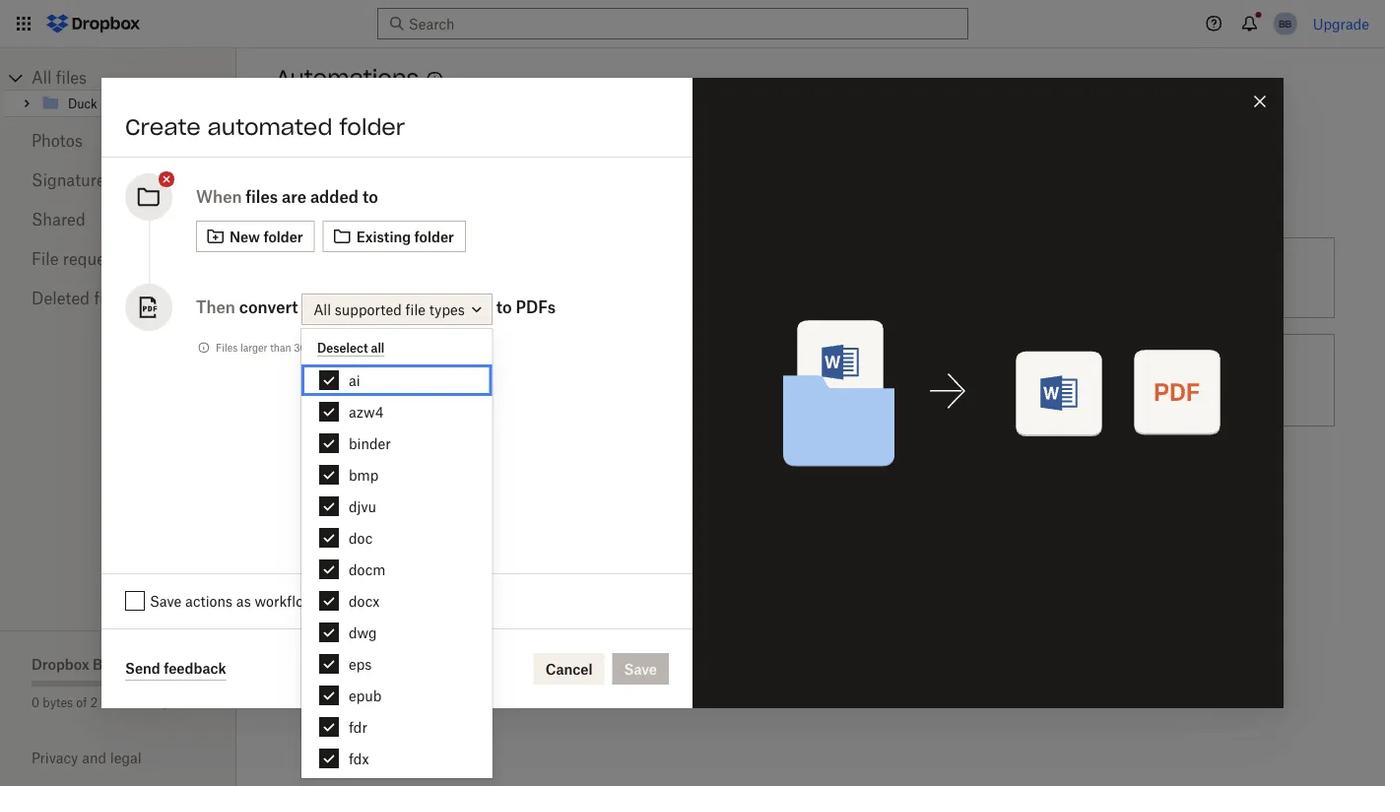 Task type: locate. For each thing, give the bounding box(es) containing it.
an down converted
[[409, 361, 425, 378]]

files down dropbox logo - go to the homepage
[[56, 68, 87, 87]]

fdr checkbox item
[[302, 712, 492, 743]]

0 vertical spatial file
[[406, 301, 426, 318]]

all up files larger than 30mb will not be converted
[[314, 301, 331, 318]]

and
[[82, 750, 106, 767]]

convert inside choose an image format to convert files to
[[537, 361, 586, 378]]

docm checkbox item
[[302, 554, 492, 585]]

to
[[363, 187, 378, 206], [496, 298, 512, 317], [520, 361, 533, 378], [850, 361, 863, 378], [387, 383, 400, 400], [760, 383, 773, 400], [491, 470, 504, 486], [427, 491, 439, 508]]

all up photos at the left top
[[32, 68, 52, 87]]

a for files
[[409, 470, 417, 486]]

file for all supported file types
[[406, 301, 426, 318]]

all inside tree
[[32, 68, 52, 87]]

convert inside the choose a file format to convert audio files to
[[508, 470, 557, 486]]

deleted files link
[[32, 279, 205, 318]]

2 vertical spatial file
[[420, 470, 440, 486]]

of
[[76, 695, 87, 710]]

all inside popup button
[[314, 301, 331, 318]]

1 vertical spatial all
[[314, 301, 331, 318]]

choose
[[356, 361, 405, 378], [714, 361, 764, 378], [356, 470, 405, 486]]

unzip files
[[1073, 372, 1142, 389]]

not
[[345, 342, 360, 354]]

folder
[[339, 113, 405, 141]]

dropbox basic
[[32, 656, 130, 673]]

file for choose a file format to convert videos to
[[779, 361, 799, 378]]

1 vertical spatial an
[[409, 361, 425, 378]]

an for add
[[313, 191, 334, 211]]

1 horizontal spatial all
[[314, 301, 331, 318]]

legal
[[110, 750, 142, 767]]

docx checkbox item
[[302, 585, 492, 617]]

unzip files button
[[985, 326, 1343, 435]]

files down bmp checkbox item
[[396, 491, 423, 508]]

audio
[[356, 491, 392, 508]]

privacy and legal
[[32, 750, 142, 767]]

automation
[[339, 191, 434, 211]]

get more space image
[[153, 690, 177, 714]]

format inside choose a file format to convert videos to
[[803, 361, 846, 378]]

bmp checkbox item
[[302, 459, 492, 491]]

all
[[32, 68, 52, 87], [314, 301, 331, 318]]

choose inside choose an image format to convert files to
[[356, 361, 405, 378]]

files up azw4
[[356, 383, 383, 400]]

eps checkbox item
[[302, 649, 492, 680]]

0 horizontal spatial a
[[409, 470, 417, 486]]

upgrade link
[[1314, 15, 1370, 32]]

files inside the choose a file format to convert audio files to
[[396, 491, 423, 508]]

supported
[[335, 301, 402, 318]]

image
[[429, 361, 469, 378]]

file inside all supported file types popup button
[[406, 301, 426, 318]]

bytes
[[43, 695, 73, 710]]

click to watch a demo video image
[[423, 68, 447, 92]]

doc
[[349, 530, 373, 547]]

format
[[473, 361, 516, 378], [803, 361, 846, 378], [444, 470, 488, 486]]

files inside choose an image format to convert files to
[[356, 383, 383, 400]]

format inside choose an image format to convert files to
[[473, 361, 516, 378]]

0 vertical spatial all
[[32, 68, 52, 87]]

0 vertical spatial a
[[767, 361, 775, 378]]

template
[[319, 593, 377, 610]]

will
[[326, 342, 342, 354]]

docx
[[349, 593, 380, 610]]

add an automation
[[276, 191, 434, 211]]

all for all supported file types
[[314, 301, 331, 318]]

binder checkbox item
[[302, 428, 492, 459]]

an inside choose an image format to convert files to
[[409, 361, 425, 378]]

files
[[56, 68, 87, 87], [246, 187, 278, 206], [94, 289, 125, 308], [1115, 372, 1142, 389], [356, 383, 383, 400], [396, 491, 423, 508]]

file inside choose a file format to convert videos to
[[779, 361, 799, 378]]

0 vertical spatial an
[[313, 191, 334, 211]]

0 horizontal spatial an
[[313, 191, 334, 211]]

azw4 checkbox item
[[302, 396, 492, 428]]

choose up videos
[[714, 361, 764, 378]]

choose inside the choose a file format to convert audio files to
[[356, 470, 405, 486]]

choose an image format to convert files to button
[[268, 326, 627, 435]]

ai checkbox item
[[302, 365, 492, 396]]

shared link
[[32, 200, 205, 240]]

a
[[767, 361, 775, 378], [409, 470, 417, 486]]

fdx
[[349, 751, 369, 767]]

dropbox
[[32, 656, 89, 673]]

file requests
[[32, 249, 127, 269]]

files larger than 30mb will not be converted
[[216, 342, 423, 354]]

1 horizontal spatial a
[[767, 361, 775, 378]]

gb
[[101, 695, 119, 710]]

choose up audio
[[356, 470, 405, 486]]

signatures
[[32, 171, 113, 190]]

be
[[363, 342, 374, 354]]

format inside the choose a file format to convert audio files to
[[444, 470, 488, 486]]

deselect all button
[[317, 341, 385, 357]]

as
[[236, 593, 251, 610]]

choose inside choose a file format to convert videos to
[[714, 361, 764, 378]]

format for files
[[473, 361, 516, 378]]

1 vertical spatial file
[[779, 361, 799, 378]]

convert
[[239, 298, 298, 317], [537, 361, 586, 378], [867, 361, 915, 378], [508, 470, 557, 486]]

azw4
[[349, 404, 384, 420]]

0
[[32, 695, 39, 710]]

format for videos
[[803, 361, 846, 378]]

choose down all
[[356, 361, 405, 378]]

create
[[125, 113, 201, 141]]

file inside the choose a file format to convert audio files to
[[420, 470, 440, 486]]

epub checkbox item
[[302, 680, 492, 712]]

convert inside choose a file format to convert videos to
[[867, 361, 915, 378]]

add an automation main content
[[268, 111, 1386, 787]]

choose a file format to convert videos to
[[714, 361, 915, 400]]

a inside choose a file format to convert videos to
[[767, 361, 775, 378]]

an right 'are'
[[313, 191, 334, 211]]

files
[[216, 342, 238, 354]]

choose a file format to convert videos to button
[[627, 326, 985, 435]]

save
[[150, 593, 182, 610]]

add
[[276, 191, 308, 211]]

djvu
[[349, 498, 377, 515]]

choose for files
[[356, 361, 405, 378]]

0 horizontal spatial all
[[32, 68, 52, 87]]

eps
[[349, 656, 372, 673]]

files inside create automated folder dialog
[[246, 187, 278, 206]]

are
[[282, 187, 307, 206]]

a inside the choose a file format to convert audio files to
[[409, 470, 417, 486]]

converted
[[377, 342, 423, 354]]

requests
[[63, 249, 127, 269]]

unzip
[[1073, 372, 1111, 389]]

1 vertical spatial a
[[409, 470, 417, 486]]

docm
[[349, 561, 386, 578]]

an
[[313, 191, 334, 211], [409, 361, 425, 378]]

1 horizontal spatial an
[[409, 361, 425, 378]]

used
[[122, 695, 149, 710]]

dropbox logo - go to the homepage image
[[39, 8, 147, 39]]

fdr
[[349, 719, 368, 736]]

0 bytes of 2 gb used
[[32, 695, 149, 710]]

create automated folder
[[125, 113, 405, 141]]

photos link
[[32, 121, 205, 161]]

files left 'are'
[[246, 187, 278, 206]]



Task type: describe. For each thing, give the bounding box(es) containing it.
doc checkbox item
[[302, 522, 492, 554]]

files inside tree
[[56, 68, 87, 87]]

30mb
[[294, 342, 323, 354]]

deleted
[[32, 289, 90, 308]]

all
[[371, 341, 385, 356]]

dwg checkbox item
[[302, 617, 492, 649]]

files down file requests link
[[94, 289, 125, 308]]

a for to
[[767, 361, 775, 378]]

choose a file format to convert audio files to
[[356, 470, 557, 508]]

convert for choose a file format to convert audio files to
[[508, 470, 557, 486]]

then
[[196, 298, 235, 317]]

ai
[[349, 372, 360, 389]]

than
[[270, 342, 291, 354]]

deselect
[[317, 341, 368, 356]]

actions
[[185, 593, 233, 610]]

privacy
[[32, 750, 78, 767]]

files right unzip at the top right of the page
[[1115, 372, 1142, 389]]

deselect all
[[317, 341, 385, 356]]

automations
[[276, 64, 419, 92]]

privacy and legal link
[[32, 750, 237, 767]]

convert inside create automated folder dialog
[[239, 298, 298, 317]]

create automated folder dialog
[[102, 78, 1284, 709]]

when
[[196, 187, 242, 206]]

save actions as workflow template
[[150, 593, 377, 610]]

epub
[[349, 687, 382, 704]]

all supported file types
[[314, 301, 465, 318]]

format for audio
[[444, 470, 488, 486]]

basic
[[93, 656, 130, 673]]

workflow
[[255, 593, 315, 610]]

added
[[310, 187, 359, 206]]

all files tree
[[3, 66, 237, 117]]

an for choose
[[409, 361, 425, 378]]

global header element
[[0, 0, 1386, 48]]

photos
[[32, 131, 83, 150]]

videos
[[714, 383, 756, 400]]

2
[[90, 695, 98, 710]]

shared
[[32, 210, 85, 229]]

file
[[32, 249, 59, 269]]

automated
[[208, 113, 333, 141]]

file for choose a file format to convert audio files to
[[420, 470, 440, 486]]

djvu checkbox item
[[302, 491, 492, 522]]

all files
[[32, 68, 87, 87]]

upgrade
[[1314, 15, 1370, 32]]

larger
[[240, 342, 268, 354]]

to pdfs
[[496, 298, 556, 317]]

choose an image format to convert files to
[[356, 361, 586, 400]]

all for all files
[[32, 68, 52, 87]]

deleted files
[[32, 289, 125, 308]]

files are added to
[[246, 187, 378, 206]]

bmp
[[349, 467, 379, 483]]

file requests link
[[32, 240, 205, 279]]

pdfs
[[516, 298, 556, 317]]

dwg
[[349, 624, 377, 641]]

convert for choose a file format to convert videos to
[[867, 361, 915, 378]]

choose for audio
[[356, 470, 405, 486]]

binder
[[349, 435, 391, 452]]

all supported file types button
[[302, 294, 493, 325]]

choose for videos
[[714, 361, 764, 378]]

convert for choose an image format to convert files to
[[537, 361, 586, 378]]

types
[[430, 301, 465, 318]]

choose a file format to convert audio files to button
[[268, 435, 627, 543]]

all files link
[[32, 66, 237, 90]]

signatures link
[[32, 161, 205, 200]]

fdx checkbox item
[[302, 743, 492, 775]]



Task type: vqa. For each thing, say whether or not it's contained in the screenshot.
gb
yes



